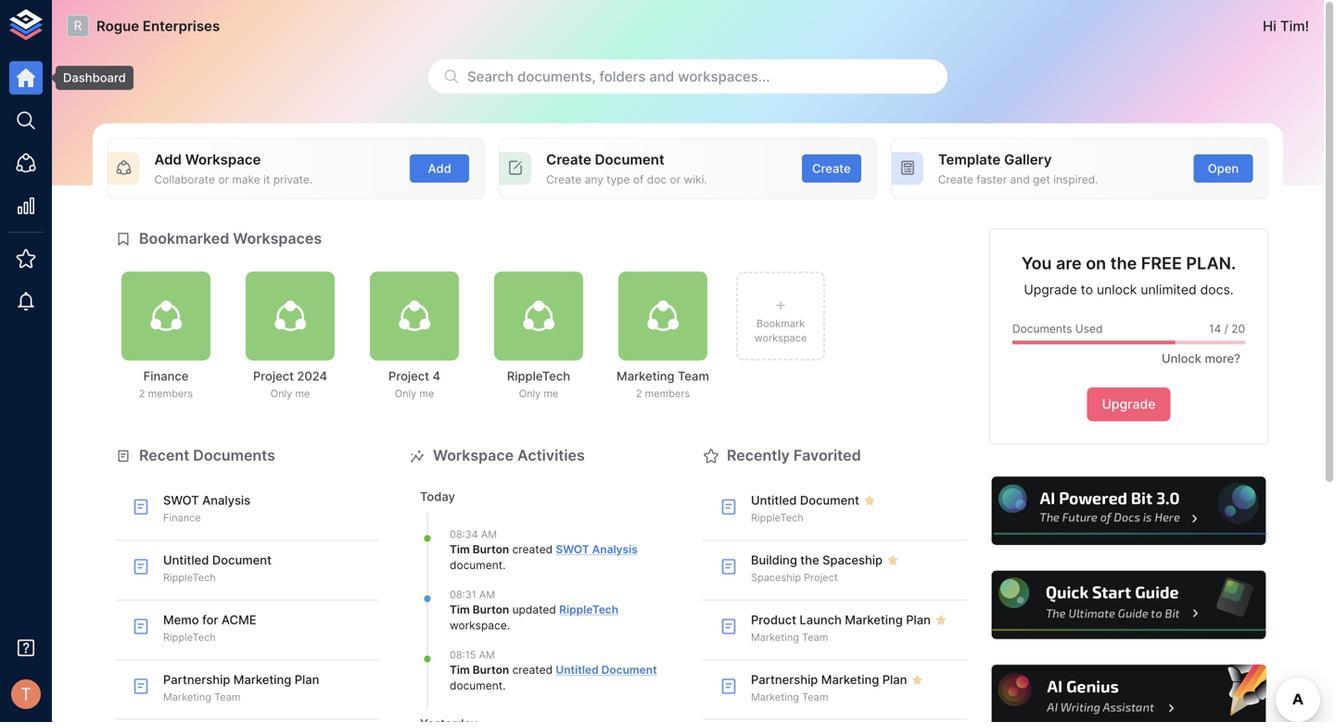 Task type: vqa. For each thing, say whether or not it's contained in the screenshot.


Task type: locate. For each thing, give the bounding box(es) containing it.
project 4 only me
[[389, 369, 441, 400]]

0 vertical spatial am
[[481, 529, 497, 541]]

0 vertical spatial created
[[513, 543, 553, 557]]

members inside finance 2 members
[[148, 388, 193, 400]]

2 marketing team from the top
[[751, 692, 829, 704]]

project 2024 only me
[[253, 369, 327, 400]]

document for swot analysis
[[450, 559, 503, 572]]

t button
[[6, 674, 46, 715]]

0 horizontal spatial swot
[[163, 493, 199, 508]]

1 vertical spatial finance
[[163, 512, 201, 524]]

document down 'favorited'
[[800, 493, 860, 508]]

0 horizontal spatial partnership
[[163, 673, 230, 687]]

project left 4
[[389, 369, 429, 384]]

1 help image from the top
[[990, 475, 1269, 548]]

0 horizontal spatial workspace
[[185, 151, 261, 168]]

of
[[633, 173, 644, 186]]

am inside 08:34 am tim burton created swot analysis document .
[[481, 529, 497, 541]]

finance up recent
[[143, 369, 189, 384]]

workspace up make
[[185, 151, 261, 168]]

08:15
[[450, 649, 476, 662]]

2 document from the top
[[450, 679, 503, 693]]

burton down 08:31
[[473, 603, 509, 617]]

workspace activities
[[433, 447, 585, 465]]

0 vertical spatial documents
[[1013, 323, 1073, 336]]

3 only from the left
[[519, 388, 541, 400]]

or right doc
[[670, 173, 681, 186]]

. up 08:15 am tim burton created untitled document document .
[[507, 619, 510, 633]]

burton for untitled
[[473, 664, 509, 677]]

am inside 08:15 am tim burton created untitled document document .
[[479, 649, 495, 662]]

1 vertical spatial marketing team
[[751, 692, 829, 704]]

1 horizontal spatial members
[[645, 388, 690, 400]]

finance inside swot analysis finance
[[163, 512, 201, 524]]

rippletech link
[[560, 603, 619, 617]]

project for project 4
[[389, 369, 429, 384]]

and
[[650, 68, 675, 85], [1011, 173, 1030, 186]]

2 horizontal spatial untitled
[[751, 493, 797, 508]]

1 burton from the top
[[473, 543, 509, 557]]

1 vertical spatial workspace
[[450, 619, 507, 633]]

analysis up rippletech link
[[592, 543, 638, 557]]

only for 2024
[[271, 388, 292, 400]]

1 vertical spatial am
[[479, 589, 495, 601]]

2 horizontal spatial only
[[519, 388, 541, 400]]

0 vertical spatial swot
[[163, 493, 199, 508]]

am
[[481, 529, 497, 541], [479, 589, 495, 601], [479, 649, 495, 662]]

untitled inside 08:15 am tim burton created untitled document document .
[[556, 664, 599, 677]]

rippletech down memo
[[163, 632, 216, 644]]

spaceship project
[[751, 572, 838, 584]]

workspace
[[185, 151, 261, 168], [433, 447, 514, 465]]

and down the gallery
[[1011, 173, 1030, 186]]

me inside project 4 only me
[[420, 388, 434, 400]]

document up acme
[[212, 553, 272, 568]]

untitled document rippletech
[[163, 553, 272, 584]]

the up spaceship project
[[801, 553, 820, 568]]

0 horizontal spatial and
[[650, 68, 675, 85]]

marketing team down product
[[751, 632, 829, 644]]

document inside untitled document rippletech
[[212, 553, 272, 568]]

marketing team for product
[[751, 632, 829, 644]]

0 vertical spatial workspace
[[185, 151, 261, 168]]

tim
[[1281, 18, 1306, 34], [450, 543, 470, 557], [450, 603, 470, 617], [450, 664, 470, 677]]

documents up swot analysis finance
[[193, 447, 275, 465]]

1 horizontal spatial upgrade
[[1103, 397, 1156, 413]]

3 burton from the top
[[473, 664, 509, 677]]

2 created from the top
[[513, 664, 553, 677]]

1 vertical spatial and
[[1011, 173, 1030, 186]]

created up updated
[[513, 543, 553, 557]]

am inside 08:31 am tim burton updated rippletech workspace .
[[479, 589, 495, 601]]

workspaces
[[233, 230, 322, 248]]

document for create document create any type of doc or wiki.
[[595, 151, 665, 168]]

!
[[1306, 18, 1310, 34]]

or
[[218, 173, 229, 186], [670, 173, 681, 186]]

2 vertical spatial untitled
[[556, 664, 599, 677]]

2 2 from the left
[[636, 388, 642, 400]]

me up activities
[[544, 388, 559, 400]]

workspace up '08:15'
[[450, 619, 507, 633]]

0 horizontal spatial members
[[148, 388, 193, 400]]

and inside button
[[650, 68, 675, 85]]

the inside you are on the free plan. upgrade to unlock unlimited docs.
[[1111, 253, 1138, 274]]

document
[[595, 151, 665, 168], [800, 493, 860, 508], [212, 553, 272, 568], [602, 664, 657, 677]]

1 vertical spatial spaceship
[[751, 572, 801, 584]]

marketing team down the partnership marketing plan
[[751, 692, 829, 704]]

am right 08:34
[[481, 529, 497, 541]]

2 vertical spatial burton
[[473, 664, 509, 677]]

tim down 08:31
[[450, 603, 470, 617]]

1 me from the left
[[295, 388, 310, 400]]

analysis down the recent documents
[[202, 493, 251, 508]]

partnership
[[163, 673, 230, 687], [751, 673, 818, 687]]

you
[[1022, 253, 1052, 274]]

burton
[[473, 543, 509, 557], [473, 603, 509, 617], [473, 664, 509, 677]]

upgrade
[[1024, 282, 1078, 298], [1103, 397, 1156, 413]]

or inside create document create any type of doc or wiki.
[[670, 173, 681, 186]]

document inside 08:34 am tim burton created swot analysis document .
[[450, 559, 503, 572]]

enterprises
[[143, 18, 220, 34]]

untitled for untitled document
[[751, 493, 797, 508]]

0 horizontal spatial documents
[[193, 447, 275, 465]]

and inside template gallery create faster and get inspired.
[[1011, 173, 1030, 186]]

2 vertical spatial help image
[[990, 663, 1269, 723]]

1 vertical spatial burton
[[473, 603, 509, 617]]

project down "building the spaceship" at the bottom right of the page
[[804, 572, 838, 584]]

burton inside 08:34 am tim burton created swot analysis document .
[[473, 543, 509, 557]]

1 horizontal spatial documents
[[1013, 323, 1073, 336]]

untitled document
[[751, 493, 860, 508]]

marketing inside "marketing team 2 members"
[[617, 369, 675, 384]]

partnership inside partnership marketing plan marketing team
[[163, 673, 230, 687]]

created
[[513, 543, 553, 557], [513, 664, 553, 677]]

bookmark workspace button
[[737, 272, 826, 361]]

0 horizontal spatial the
[[801, 553, 820, 568]]

1 document from the top
[[450, 559, 503, 572]]

untitled for untitled document rippletech
[[163, 553, 209, 568]]

0 horizontal spatial upgrade
[[1024, 282, 1078, 298]]

document inside 08:15 am tim burton created untitled document document .
[[450, 679, 503, 693]]

1 members from the left
[[148, 388, 193, 400]]

tim down 08:34
[[450, 543, 470, 557]]

1 vertical spatial created
[[513, 664, 553, 677]]

template gallery create faster and get inspired.
[[939, 151, 1099, 186]]

0 horizontal spatial me
[[295, 388, 310, 400]]

0 vertical spatial document
[[450, 559, 503, 572]]

1 vertical spatial untitled
[[163, 553, 209, 568]]

.
[[503, 559, 506, 572], [507, 619, 510, 633], [503, 679, 506, 693]]

progress bar
[[943, 341, 1246, 345]]

project inside project 4 only me
[[389, 369, 429, 384]]

tim inside 08:34 am tim burton created swot analysis document .
[[450, 543, 470, 557]]

partnership down product
[[751, 673, 818, 687]]

document up of
[[595, 151, 665, 168]]

partnership for partnership marketing plan
[[751, 673, 818, 687]]

rippletech
[[507, 369, 571, 384], [751, 512, 804, 524], [163, 572, 216, 584], [560, 603, 619, 617], [163, 632, 216, 644]]

finance up untitled document rippletech
[[163, 512, 201, 524]]

upgrade down unlock more? button
[[1103, 397, 1156, 413]]

1 vertical spatial .
[[507, 619, 510, 633]]

1 horizontal spatial workspace
[[755, 332, 807, 344]]

0 vertical spatial burton
[[473, 543, 509, 557]]

recent documents
[[139, 447, 275, 465]]

2 vertical spatial .
[[503, 679, 506, 693]]

2 burton from the top
[[473, 603, 509, 617]]

1 horizontal spatial me
[[420, 388, 434, 400]]

2 members from the left
[[645, 388, 690, 400]]

hi
[[1263, 18, 1277, 34]]

doc
[[647, 173, 667, 186]]

swot down recent
[[163, 493, 199, 508]]

me inside "project 2024 only me"
[[295, 388, 310, 400]]

20
[[1232, 323, 1246, 336]]

14
[[1210, 323, 1222, 336]]

1 horizontal spatial project
[[389, 369, 429, 384]]

1 horizontal spatial and
[[1011, 173, 1030, 186]]

1 horizontal spatial the
[[1111, 253, 1138, 274]]

document up 08:31
[[450, 559, 503, 572]]

. inside 08:31 am tim burton updated rippletech workspace .
[[507, 619, 510, 633]]

0 horizontal spatial only
[[271, 388, 292, 400]]

. down 08:31 am tim burton updated rippletech workspace .
[[503, 679, 506, 693]]

swot inside 08:34 am tim burton created swot analysis document .
[[556, 543, 590, 557]]

2 only from the left
[[395, 388, 417, 400]]

0 horizontal spatial or
[[218, 173, 229, 186]]

14 / 20
[[1210, 323, 1246, 336]]

2 or from the left
[[670, 173, 681, 186]]

rippletech right updated
[[560, 603, 619, 617]]

add
[[154, 151, 182, 168], [428, 161, 452, 176]]

created inside 08:15 am tim burton created untitled document document .
[[513, 664, 553, 677]]

docs.
[[1201, 282, 1234, 298]]

bookmarked
[[139, 230, 229, 248]]

0 vertical spatial analysis
[[202, 493, 251, 508]]

free
[[1142, 253, 1183, 274]]

created for swot
[[513, 543, 553, 557]]

swot
[[163, 493, 199, 508], [556, 543, 590, 557]]

0 vertical spatial untitled
[[751, 493, 797, 508]]

0 horizontal spatial workspace
[[450, 619, 507, 633]]

0 vertical spatial .
[[503, 559, 506, 572]]

1 created from the top
[[513, 543, 553, 557]]

1 vertical spatial upgrade
[[1103, 397, 1156, 413]]

tim inside 08:31 am tim burton updated rippletech workspace .
[[450, 603, 470, 617]]

4
[[433, 369, 441, 384]]

marketing
[[617, 369, 675, 384], [845, 613, 903, 627], [751, 632, 800, 644], [234, 673, 292, 687], [822, 673, 880, 687], [163, 692, 211, 704], [751, 692, 800, 704]]

project left 2024
[[253, 369, 294, 384]]

0 vertical spatial finance
[[143, 369, 189, 384]]

created inside 08:34 am tim burton created swot analysis document .
[[513, 543, 553, 557]]

1 marketing team from the top
[[751, 632, 829, 644]]

2
[[139, 388, 145, 400], [636, 388, 642, 400]]

me down 2024
[[295, 388, 310, 400]]

wiki.
[[684, 173, 708, 186]]

only inside project 4 only me
[[395, 388, 417, 400]]

unlock
[[1097, 282, 1138, 298]]

am right '08:15'
[[479, 649, 495, 662]]

0 vertical spatial upgrade
[[1024, 282, 1078, 298]]

acme
[[222, 613, 257, 627]]

1 horizontal spatial or
[[670, 173, 681, 186]]

created down 08:31 am tim burton updated rippletech workspace .
[[513, 664, 553, 677]]

1 vertical spatial help image
[[990, 569, 1269, 642]]

0 vertical spatial workspace
[[755, 332, 807, 344]]

me down 4
[[420, 388, 434, 400]]

0 horizontal spatial spaceship
[[751, 572, 801, 584]]

partnership down memo for acme rippletech at left bottom
[[163, 673, 230, 687]]

spaceship down building
[[751, 572, 801, 584]]

burton down '08:15'
[[473, 664, 509, 677]]

0 vertical spatial and
[[650, 68, 675, 85]]

1 horizontal spatial analysis
[[592, 543, 638, 557]]

rippletech up activities
[[507, 369, 571, 384]]

1 horizontal spatial swot
[[556, 543, 590, 557]]

untitled down rippletech link
[[556, 664, 599, 677]]

add for add workspace collaborate or make it private.
[[154, 151, 182, 168]]

me
[[295, 388, 310, 400], [420, 388, 434, 400], [544, 388, 559, 400]]

0 horizontal spatial 2
[[139, 388, 145, 400]]

the up unlock
[[1111, 253, 1138, 274]]

plan for partnership marketing plan
[[883, 673, 908, 687]]

2024
[[297, 369, 327, 384]]

workspaces...
[[678, 68, 770, 85]]

building
[[751, 553, 798, 568]]

plan.
[[1187, 253, 1237, 274]]

2 vertical spatial am
[[479, 649, 495, 662]]

private.
[[273, 173, 313, 186]]

spaceship up spaceship project
[[823, 553, 883, 568]]

document down '08:15'
[[450, 679, 503, 693]]

dashboard tooltip
[[43, 66, 133, 90]]

. up 08:31 am tim burton updated rippletech workspace .
[[503, 559, 506, 572]]

1 2 from the left
[[139, 388, 145, 400]]

am for swot
[[481, 529, 497, 541]]

1 vertical spatial document
[[450, 679, 503, 693]]

unlock
[[1162, 352, 1202, 366]]

1 horizontal spatial partnership
[[751, 673, 818, 687]]

more?
[[1205, 352, 1241, 366]]

0 vertical spatial help image
[[990, 475, 1269, 548]]

analysis
[[202, 493, 251, 508], [592, 543, 638, 557]]

type
[[607, 173, 630, 186]]

add inside button
[[428, 161, 452, 176]]

1 or from the left
[[218, 173, 229, 186]]

2 partnership from the left
[[751, 673, 818, 687]]

1 vertical spatial analysis
[[592, 543, 638, 557]]

members inside "marketing team 2 members"
[[645, 388, 690, 400]]

. inside 08:34 am tim burton created swot analysis document .
[[503, 559, 506, 572]]

swot analysis finance
[[163, 493, 251, 524]]

0 vertical spatial marketing team
[[751, 632, 829, 644]]

burton inside 08:15 am tim burton created untitled document document .
[[473, 664, 509, 677]]

on
[[1086, 253, 1107, 274]]

finance 2 members
[[139, 369, 193, 400]]

0 horizontal spatial untitled
[[163, 553, 209, 568]]

am right 08:31
[[479, 589, 495, 601]]

tim down '08:15'
[[450, 664, 470, 677]]

workspace down bookmark on the right of page
[[755, 332, 807, 344]]

1 horizontal spatial 2
[[636, 388, 642, 400]]

document for untitled document
[[800, 493, 860, 508]]

rippletech only me
[[507, 369, 571, 400]]

1 horizontal spatial untitled
[[556, 664, 599, 677]]

1 horizontal spatial only
[[395, 388, 417, 400]]

and right folders
[[650, 68, 675, 85]]

me inside rippletech only me
[[544, 388, 559, 400]]

burton for rippletech
[[473, 603, 509, 617]]

tim inside 08:15 am tim burton created untitled document document .
[[450, 664, 470, 677]]

team
[[678, 369, 710, 384], [802, 632, 829, 644], [214, 692, 241, 704], [802, 692, 829, 704]]

only inside rippletech only me
[[519, 388, 541, 400]]

1 only from the left
[[271, 388, 292, 400]]

untitled inside untitled document rippletech
[[163, 553, 209, 568]]

. for untitled
[[503, 679, 506, 693]]

workspace up today
[[433, 447, 514, 465]]

1 horizontal spatial workspace
[[433, 447, 514, 465]]

0 horizontal spatial project
[[253, 369, 294, 384]]

1 partnership from the left
[[163, 673, 230, 687]]

untitled down recently at the bottom of the page
[[751, 493, 797, 508]]

0 vertical spatial the
[[1111, 253, 1138, 274]]

0 horizontal spatial analysis
[[202, 493, 251, 508]]

documents left "used"
[[1013, 323, 1073, 336]]

rippletech up memo
[[163, 572, 216, 584]]

plan inside partnership marketing plan marketing team
[[295, 673, 320, 687]]

burton down 08:34
[[473, 543, 509, 557]]

untitled down swot analysis finance
[[163, 553, 209, 568]]

project inside "project 2024 only me"
[[253, 369, 294, 384]]

2 me from the left
[[420, 388, 434, 400]]

1 vertical spatial swot
[[556, 543, 590, 557]]

document down rippletech link
[[602, 664, 657, 677]]

1 vertical spatial documents
[[193, 447, 275, 465]]

1 horizontal spatial spaceship
[[823, 553, 883, 568]]

help image
[[990, 475, 1269, 548], [990, 569, 1269, 642], [990, 663, 1269, 723]]

burton inside 08:31 am tim burton updated rippletech workspace .
[[473, 603, 509, 617]]

1 horizontal spatial add
[[428, 161, 452, 176]]

0 horizontal spatial add
[[154, 151, 182, 168]]

or left make
[[218, 173, 229, 186]]

upgrade down you
[[1024, 282, 1078, 298]]

only inside "project 2024 only me"
[[271, 388, 292, 400]]

document inside create document create any type of doc or wiki.
[[595, 151, 665, 168]]

spaceship
[[823, 553, 883, 568], [751, 572, 801, 584]]

3 me from the left
[[544, 388, 559, 400]]

swot up rippletech link
[[556, 543, 590, 557]]

. for swot
[[503, 559, 506, 572]]

project
[[253, 369, 294, 384], [389, 369, 429, 384], [804, 572, 838, 584]]

2 horizontal spatial me
[[544, 388, 559, 400]]

add inside the add workspace collaborate or make it private.
[[154, 151, 182, 168]]

document
[[450, 559, 503, 572], [450, 679, 503, 693]]

. inside 08:15 am tim burton created untitled document document .
[[503, 679, 506, 693]]

burton for swot
[[473, 543, 509, 557]]

08:34 am tim burton created swot analysis document .
[[450, 529, 638, 572]]

workspace inside the bookmark workspace button
[[755, 332, 807, 344]]

the
[[1111, 253, 1138, 274], [801, 553, 820, 568]]



Task type: describe. For each thing, give the bounding box(es) containing it.
building the spaceship
[[751, 553, 883, 568]]

product
[[751, 613, 797, 627]]

are
[[1057, 253, 1082, 274]]

folders
[[600, 68, 646, 85]]

2 inside finance 2 members
[[139, 388, 145, 400]]

document for untitled document rippletech
[[212, 553, 272, 568]]

marketing team 2 members
[[617, 369, 710, 400]]

favorited
[[794, 447, 862, 465]]

any
[[585, 173, 604, 186]]

document inside 08:15 am tim burton created untitled document document .
[[602, 664, 657, 677]]

project for project 2024
[[253, 369, 294, 384]]

upgrade inside you are on the free plan. upgrade to unlock unlimited docs.
[[1024, 282, 1078, 298]]

tim for rippletech
[[450, 603, 470, 617]]

or inside the add workspace collaborate or make it private.
[[218, 173, 229, 186]]

get
[[1033, 173, 1051, 186]]

add for add
[[428, 161, 452, 176]]

me for 2024
[[295, 388, 310, 400]]

bookmark
[[757, 318, 805, 330]]

collaborate
[[154, 173, 215, 186]]

rippletech inside untitled document rippletech
[[163, 572, 216, 584]]

memo for acme rippletech
[[163, 613, 257, 644]]

make
[[232, 173, 260, 186]]

finance inside finance 2 members
[[143, 369, 189, 384]]

rogue
[[96, 18, 139, 34]]

08:31
[[450, 589, 477, 601]]

bookmarked workspaces
[[139, 230, 322, 248]]

search
[[468, 68, 514, 85]]

faster
[[977, 173, 1008, 186]]

partnership for partnership marketing plan marketing team
[[163, 673, 230, 687]]

create document create any type of doc or wiki.
[[547, 151, 708, 186]]

upgrade inside button
[[1103, 397, 1156, 413]]

open
[[1208, 161, 1239, 176]]

documents used
[[1013, 323, 1103, 336]]

08:15 am tim burton created untitled document document .
[[450, 649, 657, 693]]

analysis inside swot analysis finance
[[202, 493, 251, 508]]

rippletech inside 08:31 am tim burton updated rippletech workspace .
[[560, 603, 619, 617]]

updated
[[513, 603, 556, 617]]

team inside "marketing team 2 members"
[[678, 369, 710, 384]]

document for untitled document
[[450, 679, 503, 693]]

t
[[21, 684, 31, 705]]

tim right hi
[[1281, 18, 1306, 34]]

unlock more?
[[1162, 352, 1241, 366]]

partnership marketing plan marketing team
[[163, 673, 320, 704]]

workspace inside the add workspace collaborate or make it private.
[[185, 151, 261, 168]]

for
[[202, 613, 218, 627]]

2 inside "marketing team 2 members"
[[636, 388, 642, 400]]

untitled document link
[[556, 664, 657, 677]]

recent
[[139, 447, 190, 465]]

dashboard
[[63, 70, 126, 85]]

r
[[74, 18, 82, 34]]

only for 4
[[395, 388, 417, 400]]

hi tim !
[[1263, 18, 1310, 34]]

me for 4
[[420, 388, 434, 400]]

activities
[[518, 447, 585, 465]]

today
[[420, 490, 455, 504]]

marketing team for partnership
[[751, 692, 829, 704]]

plan for partnership marketing plan marketing team
[[295, 673, 320, 687]]

analysis inside 08:34 am tim burton created swot analysis document .
[[592, 543, 638, 557]]

add workspace collaborate or make it private.
[[154, 151, 313, 186]]

1 vertical spatial workspace
[[433, 447, 514, 465]]

rippletech inside memo for acme rippletech
[[163, 632, 216, 644]]

rippletech down untitled document
[[751, 512, 804, 524]]

partnership marketing plan
[[751, 673, 908, 687]]

create inside button
[[813, 161, 851, 176]]

inspired.
[[1054, 173, 1099, 186]]

tim for untitled document
[[450, 664, 470, 677]]

create button
[[802, 154, 862, 183]]

2 horizontal spatial project
[[804, 572, 838, 584]]

launch
[[800, 613, 842, 627]]

open button
[[1194, 154, 1254, 183]]

bookmark workspace
[[755, 318, 807, 344]]

add button
[[410, 154, 470, 183]]

swot inside swot analysis finance
[[163, 493, 199, 508]]

create inside template gallery create faster and get inspired.
[[939, 173, 974, 186]]

recently favorited
[[727, 447, 862, 465]]

template
[[939, 151, 1001, 168]]

tim for swot analysis
[[450, 543, 470, 557]]

am for untitled
[[479, 649, 495, 662]]

created for untitled
[[513, 664, 553, 677]]

to
[[1081, 282, 1094, 298]]

upgrade button
[[1088, 388, 1171, 422]]

/
[[1225, 323, 1229, 336]]

search documents, folders and workspaces... button
[[429, 59, 948, 94]]

unlock more? button
[[1152, 345, 1246, 373]]

used
[[1076, 323, 1103, 336]]

team inside partnership marketing plan marketing team
[[214, 692, 241, 704]]

it
[[264, 173, 270, 186]]

0 vertical spatial spaceship
[[823, 553, 883, 568]]

search documents, folders and workspaces...
[[468, 68, 770, 85]]

rogue enterprises
[[96, 18, 220, 34]]

you are on the free plan. upgrade to unlock unlimited docs.
[[1022, 253, 1237, 298]]

3 help image from the top
[[990, 663, 1269, 723]]

08:31 am tim burton updated rippletech workspace .
[[450, 589, 619, 633]]

08:34
[[450, 529, 478, 541]]

2 help image from the top
[[990, 569, 1269, 642]]

recently
[[727, 447, 790, 465]]

gallery
[[1005, 151, 1052, 168]]

documents,
[[518, 68, 596, 85]]

workspace inside 08:31 am tim burton updated rippletech workspace .
[[450, 619, 507, 633]]

1 vertical spatial the
[[801, 553, 820, 568]]

am for rippletech
[[479, 589, 495, 601]]

swot analysis link
[[556, 543, 638, 557]]



